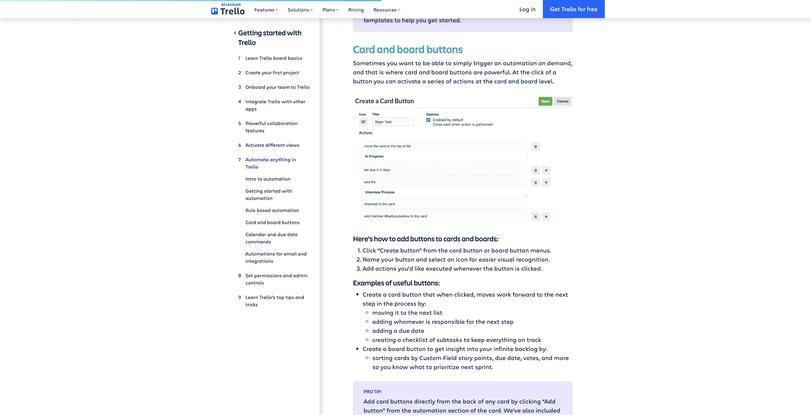 Task type: locate. For each thing, give the bounding box(es) containing it.
be
[[423, 59, 430, 67]]

started inside getting started with trello
[[263, 28, 286, 37]]

and right email
[[298, 250, 307, 257]]

and down based
[[257, 219, 266, 225]]

by inside examples of useful buttons: create a card button that when clicked, moves work forward to the next step in the process by: moving it to the next list adding whomever is responsible for the next step adding a due date creating a checklist of subtasks to keep everything on track create a board button to get insight into your infinite backlog by: sorting cards by custom field story points, due date, votes, and more so you know what to prioritize next sprint.
[[411, 354, 418, 362]]

1 vertical spatial adding
[[373, 327, 392, 335]]

activate
[[398, 77, 421, 85]]

0 horizontal spatial an
[[447, 255, 455, 263]]

1 horizontal spatial cards
[[444, 234, 461, 243]]

buttons:
[[414, 278, 440, 288]]

add down name
[[363, 264, 374, 272]]

when
[[437, 290, 453, 298]]

0 vertical spatial on
[[539, 59, 546, 67]]

views
[[286, 142, 300, 148]]

1 vertical spatial get
[[435, 345, 445, 353]]

1 vertical spatial date
[[411, 327, 425, 335]]

2 vertical spatial list
[[434, 308, 443, 317]]

trigger
[[474, 59, 493, 67]]

board up want
[[397, 42, 425, 56]]

directly inside the add rules directly from a list by clicking the menu icon in the top right corner of any list. we've also included some useful list sorting rule templates to help you get started.
[[392, 0, 413, 6]]

is
[[379, 68, 384, 76], [515, 264, 520, 272], [426, 317, 431, 326]]

integrate trello with other apps
[[246, 98, 306, 112]]

0 vertical spatial get
[[428, 16, 438, 24]]

tips
[[286, 294, 294, 300]]

any inside the add rules directly from a list by clicking the menu icon in the top right corner of any list. we've also included some useful list sorting rule templates to help you get started.
[[391, 7, 401, 15]]

any up card.
[[485, 397, 496, 405]]

2 vertical spatial due
[[495, 354, 506, 362]]

you inside examples of useful buttons: create a card button that when clicked, moves work forward to the next step in the process by: moving it to the next list adding whomever is responsible for the next step adding a due date creating a checklist of subtasks to keep everything on track create a board button to get insight into your infinite backlog by: sorting cards by custom field story points, due date, votes, and more so you know what to prioritize next sprint.
[[381, 363, 391, 371]]

2 adding from the top
[[373, 327, 392, 335]]

list up "started."
[[435, 0, 444, 6]]

0 vertical spatial by
[[445, 0, 452, 6]]

2 learn from the top
[[246, 294, 258, 300]]

1 vertical spatial list
[[509, 7, 518, 15]]

a
[[430, 0, 433, 6], [553, 68, 557, 76], [422, 77, 426, 85], [383, 290, 387, 298], [394, 327, 398, 335], [398, 336, 401, 344], [383, 345, 387, 353]]

you up where
[[387, 59, 397, 67]]

whomever
[[394, 317, 424, 326]]

cards up know
[[394, 354, 410, 362]]

0 vertical spatial icon
[[505, 0, 517, 6]]

0 vertical spatial also
[[433, 7, 445, 15]]

card and board buttons sometimes you want to be able to simply trigger an automation on demand, and that is where card and board buttons are powerful. at the click of a button you can activate a series of actions at the card and board level.
[[353, 42, 572, 85]]

0 vertical spatial we've
[[414, 7, 431, 15]]

is inside card and board buttons sometimes you want to be able to simply trigger an automation on demand, and that is where card and board buttons are powerful. at the click of a button you can activate a series of actions at the card and board level.
[[379, 68, 384, 76]]

for left email
[[277, 250, 283, 257]]

for up whenever
[[470, 255, 477, 263]]

getting started with trello link
[[238, 28, 310, 50]]

started inside the getting started with automation
[[264, 188, 281, 194]]

button
[[353, 77, 372, 85], [464, 246, 483, 254], [510, 246, 529, 254], [396, 255, 415, 263], [495, 264, 514, 272], [402, 290, 422, 298], [407, 345, 426, 353]]

votes,
[[524, 354, 540, 362]]

1 vertical spatial by:
[[539, 345, 548, 353]]

create down examples
[[363, 290, 382, 298]]

board down creating
[[388, 345, 405, 353]]

sorting left rule on the top of the page
[[519, 7, 540, 15]]

can
[[386, 77, 396, 85]]

rules
[[377, 0, 391, 6]]

0 vertical spatial started
[[263, 28, 286, 37]]

we've right card.
[[504, 406, 521, 414]]

and left boards:
[[462, 234, 474, 243]]

card down powerful.
[[495, 77, 507, 85]]

and left admin
[[283, 272, 292, 279]]

with for getting started with automation
[[282, 188, 292, 194]]

moving
[[373, 308, 394, 317]]

step up everything
[[501, 317, 514, 326]]

1 vertical spatial on
[[518, 336, 526, 344]]

any left the list.
[[391, 7, 401, 15]]

due
[[277, 231, 286, 237], [399, 327, 410, 335], [495, 354, 506, 362]]

trello inside getting started with trello
[[238, 37, 256, 47]]

actions left at
[[453, 77, 474, 85]]

also inside the add rules directly from a list by clicking the menu icon in the top right corner of any list. we've also included some useful list sorting rule templates to help you get started.
[[433, 7, 445, 15]]

1 horizontal spatial button"
[[400, 246, 422, 254]]

sorting inside examples of useful buttons: create a card button that when clicked, moves work forward to the next step in the process by: moving it to the next list adding whomever is responsible for the next step adding a due date creating a checklist of subtasks to keep everything on track create a board button to get insight into your infinite backlog by: sorting cards by custom field story points, due date, votes, and more so you know what to prioritize next sprint.
[[373, 354, 393, 362]]

we've
[[414, 7, 431, 15], [504, 406, 521, 414]]

cards up select
[[444, 234, 461, 243]]

0 vertical spatial adding
[[373, 317, 392, 326]]

learn
[[246, 55, 258, 61], [246, 294, 258, 300]]

and right tips
[[296, 294, 304, 300]]

to up the custom at the right bottom of the page
[[428, 345, 434, 353]]

atlassian trello image
[[211, 3, 245, 15]]

0 horizontal spatial sorting
[[373, 354, 393, 362]]

page progress progress bar
[[0, 0, 381, 1]]

card and board buttons
[[246, 219, 300, 225]]

0 horizontal spatial step
[[363, 299, 375, 308]]

0 vertical spatial actions
[[453, 77, 474, 85]]

2 vertical spatial create
[[363, 345, 382, 353]]

date up checklist
[[411, 327, 425, 335]]

integrations
[[246, 258, 273, 264]]

board inside here's how to add buttons to cards and boards: click "create button" from the card button or board button menus. name your button and select an icon for easier visual recognition. add actions you'd like executed whenever the button is clicked.
[[492, 246, 508, 254]]

on inside card and board buttons sometimes you want to be able to simply trigger an automation on demand, and that is where card and board buttons are powerful. at the click of a button you can activate a series of actions at the card and board level.
[[539, 59, 546, 67]]

1 vertical spatial button"
[[364, 406, 385, 414]]

and inside examples of useful buttons: create a card button that when clicked, moves work forward to the next step in the process by: moving it to the next list adding whomever is responsible for the next step adding a due date creating a checklist of subtasks to keep everything on track create a board button to get insight into your infinite backlog by: sorting cards by custom field story points, due date, votes, and more so you know what to prioritize next sprint.
[[542, 354, 553, 362]]

for up keep
[[467, 317, 475, 326]]

1 vertical spatial an
[[447, 255, 455, 263]]

"create
[[378, 246, 399, 254]]

clicking up included
[[454, 0, 475, 6]]

0 vertical spatial top
[[537, 0, 546, 6]]

button" inside here's how to add buttons to cards and boards: click "create button" from the card button or board button menus. name your button and select an icon for easier visual recognition. add actions you'd like executed whenever the button is clicked.
[[400, 246, 422, 254]]

your inside examples of useful buttons: create a card button that when clicked, moves work forward to the next step in the process by: moving it to the next list adding whomever is responsible for the next step adding a due date creating a checklist of subtasks to keep everything on track create a board button to get insight into your infinite backlog by: sorting cards by custom field story points, due date, votes, and more so you know what to prioritize next sprint.
[[480, 345, 492, 353]]

1 horizontal spatial also
[[523, 406, 535, 414]]

0 horizontal spatial due
[[277, 231, 286, 237]]

is left clicked.
[[515, 264, 520, 272]]

with inside the getting started with automation
[[282, 188, 292, 194]]

1 vertical spatial card
[[246, 219, 256, 225]]

add inside the add rules directly from a list by clicking the menu icon in the top right corner of any list. we've also included some useful list sorting rule templates to help you get started.
[[364, 0, 375, 6]]

list inside examples of useful buttons: create a card button that when clicked, moves work forward to the next step in the process by: moving it to the next list adding whomever is responsible for the next step adding a due date creating a checklist of subtasks to keep everything on track create a board button to get insight into your infinite backlog by: sorting cards by custom field story points, due date, votes, and more so you know what to prioritize next sprint.
[[434, 308, 443, 317]]

1 vertical spatial is
[[515, 264, 520, 272]]

0 horizontal spatial is
[[379, 68, 384, 76]]

1 horizontal spatial we've
[[504, 406, 521, 414]]

list left log
[[509, 7, 518, 15]]

adding up creating
[[373, 327, 392, 335]]

0 vertical spatial by:
[[418, 299, 426, 308]]

and left the "more" at right bottom
[[542, 354, 553, 362]]

1 vertical spatial top
[[277, 294, 284, 300]]

that down the sometimes
[[366, 68, 378, 76]]

1 horizontal spatial useful
[[490, 7, 507, 15]]

0 vertical spatial any
[[391, 7, 401, 15]]

also inside pro tip: add card buttons directly from the back of any card by clicking "add button" from the automation section of the card. we've also include
[[523, 406, 535, 414]]

0 vertical spatial an
[[495, 59, 502, 67]]

is inside here's how to add buttons to cards and boards: click "create button" from the card button or board button menus. name your button and select an icon for easier visual recognition. add actions you'd like executed whenever the button is clicked.
[[515, 264, 520, 272]]

also
[[433, 7, 445, 15], [523, 406, 535, 414]]

card down rule at the left of page
[[246, 219, 256, 225]]

0 vertical spatial useful
[[490, 7, 507, 15]]

your left team
[[267, 84, 277, 90]]

an right select
[[447, 255, 455, 263]]

1 vertical spatial started
[[264, 188, 281, 194]]

field
[[443, 354, 457, 362]]

learn up the tricks
[[246, 294, 258, 300]]

your up points,
[[480, 345, 492, 353]]

top inside the add rules directly from a list by clicking the menu icon in the top right corner of any list. we've also included some useful list sorting rule templates to help you get started.
[[537, 0, 546, 6]]

1 horizontal spatial actions
[[453, 77, 474, 85]]

infinite
[[494, 345, 514, 353]]

create down creating
[[363, 345, 382, 353]]

0 horizontal spatial also
[[433, 7, 445, 15]]

0 vertical spatial clicking
[[454, 0, 475, 6]]

admin
[[293, 272, 308, 279]]

pro
[[364, 388, 373, 395]]

1 horizontal spatial due
[[399, 327, 410, 335]]

learn inside learn trello's top tips and tricks
[[246, 294, 258, 300]]

that inside examples of useful buttons: create a card button that when clicked, moves work forward to the next step in the process by: moving it to the next list adding whomever is responsible for the next step adding a due date creating a checklist of subtasks to keep everything on track create a board button to get insight into your infinite backlog by: sorting cards by custom field story points, due date, votes, and more so you know what to prioritize next sprint.
[[423, 290, 435, 298]]

from inside the add rules directly from a list by clicking the menu icon in the top right corner of any list. we've also included some useful list sorting rule templates to help you get started.
[[415, 0, 428, 6]]

clicked.
[[522, 264, 542, 272]]

create your first project
[[246, 69, 300, 76]]

step up moving
[[363, 299, 375, 308]]

0 horizontal spatial by:
[[418, 299, 426, 308]]

onboard your team to trello
[[246, 84, 310, 90]]

top inside learn trello's top tips and tricks
[[277, 294, 284, 300]]

to inside the add rules directly from a list by clicking the menu icon in the top right corner of any list. we've also included some useful list sorting rule templates to help you get started.
[[395, 16, 401, 24]]

in up moving
[[377, 299, 382, 308]]

button" down tip: in the left of the page
[[364, 406, 385, 414]]

for inside examples of useful buttons: create a card button that when clicked, moves work forward to the next step in the process by: moving it to the next list adding whomever is responsible for the next step adding a due date creating a checklist of subtasks to keep everything on track create a board button to get insight into your infinite backlog by: sorting cards by custom field story points, due date, votes, and more so you know what to prioritize next sprint.
[[467, 317, 475, 326]]

to right team
[[291, 84, 296, 90]]

in right log
[[531, 5, 536, 13]]

card up process
[[388, 290, 401, 298]]

with inside getting started with trello
[[287, 28, 302, 37]]

automation up at
[[503, 59, 537, 67]]

work
[[497, 290, 511, 298]]

learn for learn trello board basics
[[246, 55, 258, 61]]

more
[[554, 354, 569, 362]]

useful inside the add rules directly from a list by clicking the menu icon in the top right corner of any list. we've also included some useful list sorting rule templates to help you get started.
[[490, 7, 507, 15]]

included
[[447, 7, 471, 15]]

on inside examples of useful buttons: create a card button that when clicked, moves work forward to the next step in the process by: moving it to the next list adding whomever is responsible for the next step adding a due date creating a checklist of subtasks to keep everything on track create a board button to get insight into your infinite backlog by: sorting cards by custom field story points, due date, votes, and more so you know what to prioritize next sprint.
[[518, 336, 526, 344]]

1 vertical spatial with
[[282, 98, 292, 105]]

automation inside the getting started with automation
[[246, 195, 273, 201]]

getting down intro
[[246, 188, 263, 194]]

2 horizontal spatial is
[[515, 264, 520, 272]]

for inside here's how to add buttons to cards and boards: click "create button" from the card button or board button menus. name your button and select an icon for easier visual recognition. add actions you'd like executed whenever the button is clicked.
[[470, 255, 477, 263]]

0 horizontal spatial on
[[518, 336, 526, 344]]

0 vertical spatial card
[[353, 42, 375, 56]]

top left tips
[[277, 294, 284, 300]]

with down intro to automation link
[[282, 188, 292, 194]]

due down infinite
[[495, 354, 506, 362]]

card up activate
[[405, 68, 418, 76]]

1 vertical spatial getting
[[246, 188, 263, 194]]

is left where
[[379, 68, 384, 76]]

we've right the list.
[[414, 7, 431, 15]]

section
[[448, 406, 469, 414]]

0 vertical spatial is
[[379, 68, 384, 76]]

automation
[[503, 59, 537, 67], [264, 176, 291, 182], [246, 195, 273, 201], [272, 207, 299, 213], [413, 406, 447, 414]]

automation left section
[[413, 406, 447, 414]]

getting inside getting started with trello
[[238, 28, 262, 37]]

moves
[[477, 290, 496, 298]]

getting inside the getting started with automation
[[246, 188, 263, 194]]

actions down name
[[376, 264, 397, 272]]

that down buttons:
[[423, 290, 435, 298]]

icon left log
[[505, 0, 517, 6]]

0 horizontal spatial actions
[[376, 264, 397, 272]]

getting for automation
[[246, 188, 263, 194]]

0 horizontal spatial icon
[[456, 255, 468, 263]]

1 horizontal spatial that
[[423, 290, 435, 298]]

some
[[472, 7, 488, 15]]

started down features dropdown button
[[263, 28, 286, 37]]

series
[[428, 77, 445, 85]]

to up into
[[464, 336, 470, 344]]

adding
[[373, 317, 392, 326], [373, 327, 392, 335]]

clicking left "add
[[520, 397, 541, 405]]

1 vertical spatial clicking
[[520, 397, 541, 405]]

add up corner
[[364, 0, 375, 6]]

by: down track
[[539, 345, 548, 353]]

it
[[395, 308, 399, 317]]

1 horizontal spatial step
[[501, 317, 514, 326]]

1 horizontal spatial is
[[426, 317, 431, 326]]

2 vertical spatial by
[[511, 397, 518, 405]]

1 vertical spatial icon
[[456, 255, 468, 263]]

by: right process
[[418, 299, 426, 308]]

you right so
[[381, 363, 391, 371]]

by inside pro tip: add card buttons directly from the back of any card by clicking "add button" from the automation section of the card. we've also include
[[511, 397, 518, 405]]

for left free
[[578, 5, 586, 13]]

add down pro
[[364, 397, 375, 405]]

1 vertical spatial we've
[[504, 406, 521, 414]]

a inside the add rules directly from a list by clicking the menu icon in the top right corner of any list. we've also included some useful list sorting rule templates to help you get started.
[[430, 0, 433, 6]]

pro tip: add card buttons directly from the back of any card by clicking "add button" from the automation section of the card. we've also include
[[364, 388, 561, 415]]

1 horizontal spatial top
[[537, 0, 546, 6]]

"add
[[543, 397, 556, 405]]

date up email
[[287, 231, 298, 237]]

integrate
[[246, 98, 267, 105]]

due down whomever
[[399, 327, 410, 335]]

at
[[513, 68, 519, 76]]

trello inside learn trello board basics link
[[260, 55, 272, 61]]

2 horizontal spatial by
[[511, 397, 518, 405]]

0 vertical spatial sorting
[[519, 7, 540, 15]]

0 vertical spatial with
[[287, 28, 302, 37]]

0 vertical spatial getting
[[238, 28, 262, 37]]

in right menu on the right top of page
[[519, 0, 524, 6]]

with inside integrate trello with other apps
[[282, 98, 292, 105]]

click
[[532, 68, 544, 76]]

0 horizontal spatial button"
[[364, 406, 385, 414]]

examples
[[353, 278, 384, 288]]

0 horizontal spatial cards
[[394, 354, 410, 362]]

to left the add
[[390, 234, 396, 243]]

0 vertical spatial directly
[[392, 0, 413, 6]]

directly
[[392, 0, 413, 6], [414, 397, 436, 405]]

subtasks
[[437, 336, 462, 344]]

due down card and board buttons link in the bottom of the page
[[277, 231, 286, 237]]

with
[[287, 28, 302, 37], [282, 98, 292, 105], [282, 188, 292, 194]]

1 horizontal spatial clicking
[[520, 397, 541, 405]]

button"
[[400, 246, 422, 254], [364, 406, 385, 414]]

0 horizontal spatial date
[[287, 231, 298, 237]]

1 horizontal spatial icon
[[505, 0, 517, 6]]

and inside automations for email and integrations
[[298, 250, 307, 257]]

learn trello's top tips and tricks
[[246, 294, 304, 308]]

clicking
[[454, 0, 475, 6], [520, 397, 541, 405]]

demand,
[[547, 59, 572, 67]]

0 vertical spatial cards
[[444, 234, 461, 243]]

to right forward
[[537, 290, 543, 298]]

an inside card and board buttons sometimes you want to be able to simply trigger an automation on demand, and that is where card and board buttons are powerful. at the click of a button you can activate a series of actions at the card and board level.
[[495, 59, 502, 67]]

1 vertical spatial directly
[[414, 397, 436, 405]]

0 horizontal spatial useful
[[393, 278, 413, 288]]

1 horizontal spatial an
[[495, 59, 502, 67]]

icon up whenever
[[456, 255, 468, 263]]

0 vertical spatial create
[[246, 69, 261, 76]]

1 vertical spatial by
[[411, 354, 418, 362]]

1 vertical spatial actions
[[376, 264, 397, 272]]

to up select
[[436, 234, 443, 243]]

story
[[459, 354, 473, 362]]

examples of useful buttons: create a card button that when clicked, moves work forward to the next step in the process by: moving it to the next list adding whomever is responsible for the next step adding a due date creating a checklist of subtasks to keep everything on track create a board button to get insight into your infinite backlog by: sorting cards by custom field story points, due date, votes, and more so you know what to prioritize next sprint.
[[353, 278, 569, 371]]

top
[[537, 0, 546, 6], [277, 294, 284, 300]]

add
[[397, 234, 409, 243]]

card
[[353, 42, 375, 56], [246, 219, 256, 225]]

executed
[[426, 264, 452, 272]]

clicking inside pro tip: add card buttons directly from the back of any card by clicking "add button" from the automation section of the card. we've also include
[[520, 397, 541, 405]]

1 horizontal spatial by
[[445, 0, 452, 6]]

is inside examples of useful buttons: create a card button that when clicked, moves work forward to the next step in the process by: moving it to the next list adding whomever is responsible for the next step adding a due date creating a checklist of subtasks to keep everything on track create a board button to get insight into your infinite backlog by: sorting cards by custom field story points, due date, votes, and more so you know what to prioritize next sprint.
[[426, 317, 431, 326]]

get inside the add rules directly from a list by clicking the menu icon in the top right corner of any list. we've also included some useful list sorting rule templates to help you get started.
[[428, 16, 438, 24]]

1 horizontal spatial any
[[485, 397, 496, 405]]

2 vertical spatial with
[[282, 188, 292, 194]]

create up onboard
[[246, 69, 261, 76]]

by
[[445, 0, 452, 6], [411, 354, 418, 362], [511, 397, 518, 405]]

2 vertical spatial add
[[364, 397, 375, 405]]

sorting inside the add rules directly from a list by clicking the menu icon in the top right corner of any list. we've also included some useful list sorting rule templates to help you get started.
[[519, 7, 540, 15]]

0 vertical spatial add
[[364, 0, 375, 6]]

button" down the add
[[400, 246, 422, 254]]

features
[[246, 127, 265, 134]]

step
[[363, 299, 375, 308], [501, 317, 514, 326]]

1 vertical spatial create
[[363, 290, 382, 298]]

0 vertical spatial that
[[366, 68, 378, 76]]

with down solutions
[[287, 28, 302, 37]]

for inside automations for email and integrations
[[277, 250, 283, 257]]

0 horizontal spatial any
[[391, 7, 401, 15]]

buttons
[[427, 42, 463, 56], [450, 68, 472, 76], [282, 219, 300, 225], [411, 234, 435, 243], [391, 397, 413, 405]]

board
[[397, 42, 425, 56], [273, 55, 287, 61], [432, 68, 448, 76], [521, 77, 538, 85], [267, 219, 281, 225], [492, 246, 508, 254], [388, 345, 405, 353]]

to left be
[[416, 59, 422, 67]]

1 vertical spatial any
[[485, 397, 496, 405]]

card
[[405, 68, 418, 76], [495, 77, 507, 85], [450, 246, 462, 254], [388, 290, 401, 298], [377, 397, 389, 405], [497, 397, 510, 405]]

in inside examples of useful buttons: create a card button that when clicked, moves work forward to the next step in the process by: moving it to the next list adding whomever is responsible for the next step adding a due date creating a checklist of subtasks to keep everything on track create a board button to get insight into your infinite backlog by: sorting cards by custom field story points, due date, votes, and more so you know what to prioritize next sprint.
[[377, 299, 382, 308]]

1 vertical spatial cards
[[394, 354, 410, 362]]

1 learn from the top
[[246, 55, 258, 61]]

2 vertical spatial is
[[426, 317, 431, 326]]

on up click
[[539, 59, 546, 67]]

useful
[[490, 7, 507, 15], [393, 278, 413, 288]]

your
[[262, 69, 272, 76], [267, 84, 277, 90], [381, 255, 394, 263], [480, 345, 492, 353]]

card inside card and board buttons sometimes you want to be able to simply trigger an automation on demand, and that is where card and board buttons are powerful. at the click of a button you can activate a series of actions at the card and board level.
[[353, 42, 375, 56]]

useful down menu on the right top of page
[[490, 7, 507, 15]]

we've inside the add rules directly from a list by clicking the menu icon in the top right corner of any list. we've also included some useful list sorting rule templates to help you get started.
[[414, 7, 431, 15]]

get
[[428, 16, 438, 24], [435, 345, 445, 353]]

0 horizontal spatial top
[[277, 294, 284, 300]]

1 vertical spatial useful
[[393, 278, 413, 288]]

0 vertical spatial learn
[[246, 55, 258, 61]]

where
[[386, 68, 404, 76]]

2 horizontal spatial due
[[495, 354, 506, 362]]

actions inside card and board buttons sometimes you want to be able to simply trigger an automation on demand, and that is where card and board buttons are powerful. at the click of a button you can activate a series of actions at the card and board level.
[[453, 77, 474, 85]]

0 vertical spatial button"
[[400, 246, 422, 254]]

1 horizontal spatial sorting
[[519, 7, 540, 15]]

with left other
[[282, 98, 292, 105]]

button up visual
[[510, 246, 529, 254]]

0 horizontal spatial card
[[246, 219, 256, 225]]

1 vertical spatial that
[[423, 290, 435, 298]]

help
[[402, 16, 415, 24]]

want
[[399, 59, 414, 67]]

log in link
[[513, 0, 543, 18]]

get up the custom at the right bottom of the page
[[435, 345, 445, 353]]

and up the sometimes
[[377, 42, 395, 56]]

button inside card and board buttons sometimes you want to be able to simply trigger an automation on demand, and that is where card and board buttons are powerful. at the click of a button you can activate a series of actions at the card and board level.
[[353, 77, 372, 85]]

other
[[293, 98, 306, 105]]

here's how to add buttons to cards and boards: click "create button" from the card button or board button menus. name your button and select an icon for easier visual recognition. add actions you'd like executed whenever the button is clicked.
[[353, 234, 551, 272]]

actions inside here's how to add buttons to cards and boards: click "create button" from the card button or board button menus. name your button and select an icon for easier visual recognition. add actions you'd like executed whenever the button is clicked.
[[376, 264, 397, 272]]

points,
[[475, 354, 494, 362]]

sorting up so
[[373, 354, 393, 362]]

get left "started."
[[428, 16, 438, 24]]

getting down features
[[238, 28, 262, 37]]

powerful collaboration features link
[[238, 117, 310, 137]]

1 horizontal spatial card
[[353, 42, 375, 56]]



Task type: describe. For each thing, give the bounding box(es) containing it.
useful inside examples of useful buttons: create a card button that when clicked, moves work forward to the next step in the process by: moving it to the next list adding whomever is responsible for the next step adding a due date creating a checklist of subtasks to keep everything on track create a board button to get insight into your infinite backlog by: sorting cards by custom field story points, due date, votes, and more so you know what to prioritize next sprint.
[[393, 278, 413, 288]]

features
[[255, 6, 275, 13]]

your inside here's how to add buttons to cards and boards: click "create button" from the card button or board button menus. name your button and select an icon for easier visual recognition. add actions you'd like executed whenever the button is clicked.
[[381, 255, 394, 263]]

buttons inside here's how to add buttons to cards and boards: click "create button" from the card button or board button menus. name your button and select an icon for easier visual recognition. add actions you'd like executed whenever the button is clicked.
[[411, 234, 435, 243]]

trello inside integrate trello with other apps
[[268, 98, 280, 105]]

first
[[273, 69, 282, 76]]

select
[[429, 255, 446, 263]]

in inside "link"
[[531, 5, 536, 13]]

cards inside here's how to add buttons to cards and boards: click "create button" from the card button or board button menus. name your button and select an icon for easier visual recognition. add actions you'd like executed whenever the button is clicked.
[[444, 234, 461, 243]]

board down click
[[521, 77, 538, 85]]

any inside pro tip: add card buttons directly from the back of any card by clicking "add button" from the automation section of the card. we've also include
[[485, 397, 496, 405]]

visual
[[498, 255, 515, 263]]

automate anything in trello link
[[238, 153, 310, 173]]

in inside automate anything in trello
[[292, 156, 296, 163]]

1 horizontal spatial by:
[[539, 345, 548, 353]]

pricing link
[[344, 0, 369, 18]]

by inside the add rules directly from a list by clicking the menu icon in the top right corner of any list. we've also included some useful list sorting rule templates to help you get started.
[[445, 0, 452, 6]]

basics
[[288, 55, 302, 61]]

board up first
[[273, 55, 287, 61]]

card for card and board buttons
[[246, 219, 256, 225]]

trello's
[[260, 294, 276, 300]]

you left the can
[[374, 77, 384, 85]]

board inside examples of useful buttons: create a card button that when clicked, moves work forward to the next step in the process by: moving it to the next list adding whomever is responsible for the next step adding a due date creating a checklist of subtasks to keep everything on track create a board button to get insight into your infinite backlog by: sorting cards by custom field story points, due date, votes, and more so you know what to prioritize next sprint.
[[388, 345, 405, 353]]

date inside calendar and due date commands
[[287, 231, 298, 237]]

intro to automation
[[246, 176, 291, 182]]

checklist
[[403, 336, 428, 344]]

backlog
[[515, 345, 538, 353]]

with for getting started with trello
[[287, 28, 302, 37]]

like
[[415, 264, 425, 272]]

and inside learn trello's top tips and tricks
[[296, 294, 304, 300]]

icon inside the add rules directly from a list by clicking the menu icon in the top right corner of any list. we've also included some useful list sorting rule templates to help you get started.
[[505, 0, 517, 6]]

onboard
[[246, 84, 266, 90]]

calendar and due date commands link
[[238, 228, 310, 248]]

tip:
[[374, 388, 382, 395]]

log in
[[520, 5, 536, 13]]

with for integrate trello with other apps
[[282, 98, 292, 105]]

to right it
[[401, 308, 407, 317]]

features button
[[250, 0, 283, 18]]

powerful
[[246, 120, 266, 126]]

automations for email and integrations link
[[238, 248, 310, 267]]

and inside card and board buttons link
[[257, 219, 266, 225]]

of inside the add rules directly from a list by clicking the menu icon in the top right corner of any list. we've also included some useful list sorting rule templates to help you get started.
[[383, 7, 389, 15]]

card up card.
[[497, 397, 510, 405]]

solutions
[[288, 6, 309, 13]]

button down checklist
[[407, 345, 426, 353]]

so
[[373, 363, 379, 371]]

learn for learn trello's top tips and tricks
[[246, 294, 258, 300]]

learn trello board basics
[[246, 55, 302, 61]]

add inside pro tip: add card buttons directly from the back of any card by clicking "add button" from the automation section of the card. we've also include
[[364, 397, 375, 405]]

trello inside onboard your team to trello link
[[297, 84, 310, 90]]

button left or
[[464, 246, 483, 254]]

whenever
[[454, 264, 482, 272]]

calendar and due date commands
[[246, 231, 298, 245]]

directly inside pro tip: add card buttons directly from the back of any card by clicking "add button" from the automation section of the card. we've also include
[[414, 397, 436, 405]]

rule based automation
[[246, 207, 299, 213]]

onboard your team to trello link
[[238, 81, 310, 93]]

of up level. on the top right of the page
[[546, 68, 551, 76]]

to right intro
[[258, 176, 262, 182]]

what
[[410, 363, 425, 371]]

here's
[[353, 234, 373, 243]]

getting started with automation link
[[238, 185, 310, 204]]

project
[[284, 69, 300, 76]]

of right examples
[[386, 278, 392, 288]]

boards:
[[475, 234, 499, 243]]

card inside examples of useful buttons: create a card button that when clicked, moves work forward to the next step in the process by: moving it to the next list adding whomever is responsible for the next step adding a due date creating a checklist of subtasks to keep everything on track create a board button to get insight into your infinite backlog by: sorting cards by custom field story points, due date, votes, and more so you know what to prioritize next sprint.
[[388, 290, 401, 298]]

intro
[[246, 176, 256, 182]]

learn trello board basics link
[[238, 52, 310, 64]]

anything
[[270, 156, 291, 163]]

button down visual
[[495, 264, 514, 272]]

at
[[476, 77, 482, 85]]

an inside here's how to add buttons to cards and boards: click "create button" from the card button or board button menus. name your button and select an icon for easier visual recognition. add actions you'd like executed whenever the button is clicked.
[[447, 255, 455, 263]]

1 vertical spatial due
[[399, 327, 410, 335]]

board down able
[[432, 68, 448, 76]]

apps
[[246, 105, 257, 112]]

clicked,
[[454, 290, 475, 298]]

insight
[[446, 345, 466, 353]]

back
[[463, 397, 477, 405]]

clicking inside the add rules directly from a list by clicking the menu icon in the top right corner of any list. we've also included some useful list sorting rule templates to help you get started.
[[454, 0, 475, 6]]

keep
[[471, 336, 485, 344]]

of right series
[[446, 77, 452, 85]]

of right back
[[478, 397, 484, 405]]

prioritize
[[434, 363, 460, 371]]

log
[[520, 5, 530, 13]]

activate
[[246, 142, 264, 148]]

learn trello's top tips and tricks link
[[238, 291, 310, 311]]

started for automation
[[264, 188, 281, 194]]

getting for trello
[[238, 28, 262, 37]]

activate different views
[[246, 142, 300, 148]]

from inside here's how to add buttons to cards and boards: click "create button" from the card button or board button menus. name your button and select an icon for easier visual recognition. add actions you'd like executed whenever the button is clicked.
[[424, 246, 437, 254]]

custom
[[420, 354, 442, 362]]

plans
[[323, 6, 335, 13]]

level.
[[539, 77, 554, 85]]

create your first project link
[[238, 66, 310, 79]]

automation inside pro tip: add card buttons directly from the back of any card by clicking "add button" from the automation section of the card. we've also include
[[413, 406, 447, 414]]

easier
[[479, 255, 496, 263]]

1 adding from the top
[[373, 317, 392, 326]]

powerful.
[[484, 68, 511, 76]]

to down the custom at the right bottom of the page
[[426, 363, 432, 371]]

card down tip: in the left of the page
[[377, 397, 389, 405]]

and down be
[[419, 68, 430, 76]]

free
[[587, 5, 598, 13]]

card and board buttons link
[[238, 216, 310, 228]]

or
[[484, 246, 490, 254]]

and down at
[[509, 77, 520, 85]]

rule
[[246, 207, 256, 213]]

everything
[[487, 336, 517, 344]]

menus.
[[531, 246, 551, 254]]

button up process
[[402, 290, 422, 298]]

set permissions and admin controls
[[246, 272, 308, 286]]

track
[[527, 336, 542, 344]]

menu
[[488, 0, 504, 6]]

to right able
[[446, 59, 452, 67]]

click
[[363, 246, 376, 254]]

icon inside here's how to add buttons to cards and boards: click "create button" from the card button or board button menus. name your button and select an icon for easier visual recognition. add actions you'd like executed whenever the button is clicked.
[[456, 255, 468, 263]]

buttons inside pro tip: add card buttons directly from the back of any card by clicking "add button" from the automation section of the card. we've also include
[[391, 397, 413, 405]]

you'd
[[398, 264, 413, 272]]

board down rule based automation link
[[267, 219, 281, 225]]

and inside set permissions and admin controls
[[283, 272, 292, 279]]

sprint.
[[475, 363, 493, 371]]

and inside calendar and due date commands
[[267, 231, 276, 237]]

add inside here's how to add buttons to cards and boards: click "create button" from the card button or board button menus. name your button and select an icon for easier visual recognition. add actions you'd like executed whenever the button is clicked.
[[363, 264, 374, 272]]

activate different views link
[[238, 139, 310, 151]]

right
[[548, 0, 561, 6]]

process
[[395, 299, 417, 308]]

get trello for free
[[551, 5, 598, 13]]

responsible
[[432, 317, 465, 326]]

of down back
[[471, 406, 476, 414]]

trello inside get trello for free link
[[562, 5, 577, 13]]

button" inside pro tip: add card buttons directly from the back of any card by clicking "add button" from the automation section of the card. we've also include
[[364, 406, 385, 414]]

automation inside card and board buttons sometimes you want to be able to simply trigger an automation on demand, and that is where card and board buttons are powerful. at the click of a button you can activate a series of actions at the card and board level.
[[503, 59, 537, 67]]

and down the sometimes
[[353, 68, 364, 76]]

set
[[246, 272, 253, 279]]

0 vertical spatial list
[[435, 0, 444, 6]]

of right checklist
[[430, 336, 435, 344]]

corner
[[364, 7, 382, 15]]

add rules directly from a list by clicking the menu icon in the top right corner of any list. we've also included some useful list sorting rule templates to help you get started.
[[364, 0, 561, 24]]

button up you'd
[[396, 255, 415, 263]]

due inside calendar and due date commands
[[277, 231, 286, 237]]

started for trello
[[263, 28, 286, 37]]

that inside card and board buttons sometimes you want to be able to simply trigger an automation on demand, and that is where card and board buttons are powerful. at the click of a button you can activate a series of actions at the card and board level.
[[366, 68, 378, 76]]

automation down automate anything in trello link
[[264, 176, 291, 182]]

cards inside examples of useful buttons: create a card button that when clicked, moves work forward to the next step in the process by: moving it to the next list adding whomever is responsible for the next step adding a due date creating a checklist of subtasks to keep everything on track create a board button to get insight into your infinite backlog by: sorting cards by custom field story points, due date, votes, and more so you know what to prioritize next sprint.
[[394, 354, 410, 362]]

your left first
[[262, 69, 272, 76]]

are
[[474, 68, 483, 76]]

team
[[278, 84, 290, 90]]

automate
[[246, 156, 269, 163]]

automation up card and board buttons link in the bottom of the page
[[272, 207, 299, 213]]

resources button
[[369, 0, 405, 18]]

solutions button
[[283, 0, 318, 18]]

in inside the add rules directly from a list by clicking the menu icon in the top right corner of any list. we've also included some useful list sorting rule templates to help you get started.
[[519, 0, 524, 6]]

0 vertical spatial step
[[363, 299, 375, 308]]

and up like
[[416, 255, 427, 263]]

card inside here's how to add buttons to cards and boards: click "create button" from the card button or board button menus. name your button and select an icon for easier visual recognition. add actions you'd like executed whenever the button is clicked.
[[450, 246, 462, 254]]

collaboration
[[267, 120, 298, 126]]

trello inside automate anything in trello
[[246, 163, 258, 170]]

integrate trello with other apps link
[[238, 95, 310, 115]]

we've inside pro tip: add card buttons directly from the back of any card by clicking "add button" from the automation section of the card. we've also include
[[504, 406, 521, 414]]

card for card and board buttons sometimes you want to be able to simply trigger an automation on demand, and that is where card and board buttons are powerful. at the click of a button you can activate a series of actions at the card and board level.
[[353, 42, 375, 56]]

rule based automation link
[[238, 204, 310, 216]]

recognition.
[[516, 255, 550, 263]]

able
[[432, 59, 444, 67]]

get inside examples of useful buttons: create a card button that when clicked, moves work forward to the next step in the process by: moving it to the next list adding whomever is responsible for the next step adding a due date creating a checklist of subtasks to keep everything on track create a board button to get insight into your infinite backlog by: sorting cards by custom field story points, due date, votes, and more so you know what to prioritize next sprint.
[[435, 345, 445, 353]]

an image showing how to create a card button to trigger automation on a trello card image
[[353, 95, 573, 224]]

you inside the add rules directly from a list by clicking the menu icon in the top right corner of any list. we've also included some useful list sorting rule templates to help you get started.
[[416, 16, 427, 24]]

date inside examples of useful buttons: create a card button that when clicked, moves work forward to the next step in the process by: moving it to the next list adding whomever is responsible for the next step adding a due date creating a checklist of subtasks to keep everything on track create a board button to get insight into your infinite backlog by: sorting cards by custom field story points, due date, votes, and more so you know what to prioritize next sprint.
[[411, 327, 425, 335]]

tricks
[[246, 301, 258, 308]]

started.
[[439, 16, 461, 24]]



Task type: vqa. For each thing, say whether or not it's contained in the screenshot.
Add
yes



